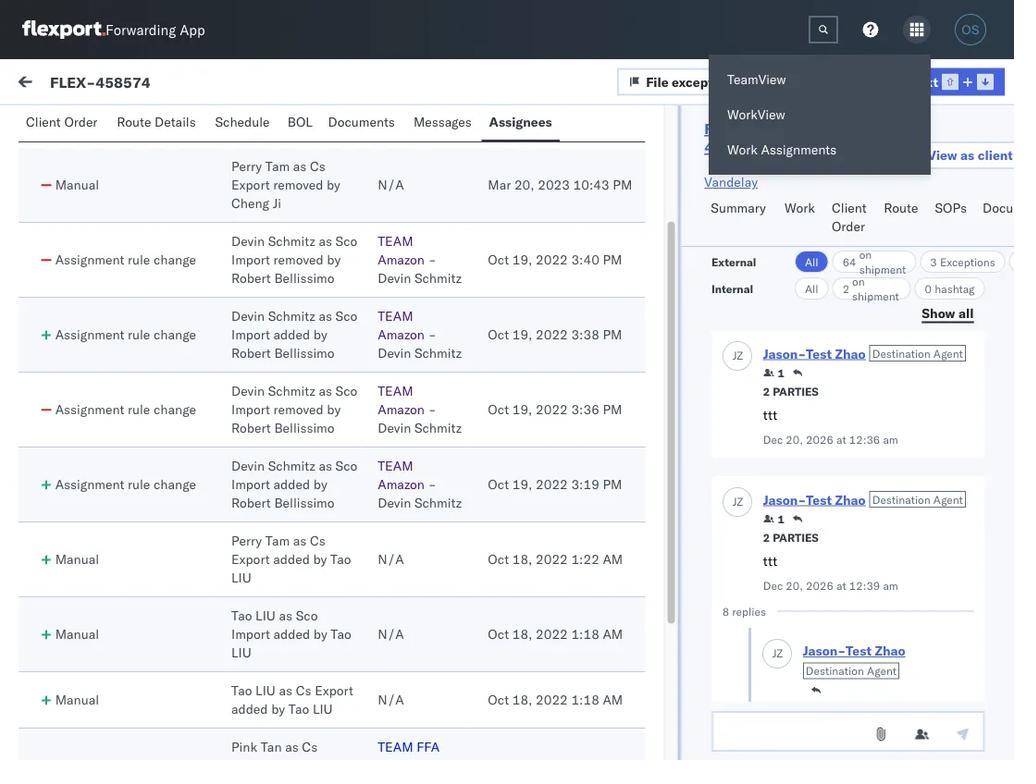 Task type: describe. For each thing, give the bounding box(es) containing it.
import inside pink tan as cs import removed b
[[231, 758, 270, 761]]

flex- 458574 for dec 20, 2026, 12:35 am pst
[[781, 299, 868, 315]]

pst left 1:22
[[489, 549, 512, 565]]

2026 for ttt dec 20, 2026 at 12:36 am
[[806, 433, 834, 447]]

@ tao liu
[[56, 649, 115, 665]]

next button
[[898, 68, 1005, 96]]

1 oct from the top
[[488, 252, 509, 268]]

1 2022 from the top
[[536, 252, 568, 268]]

file
[[646, 73, 669, 90]]

work assignments
[[728, 142, 837, 158]]

vandelay link
[[705, 173, 758, 192]]

flex- 458574 for dec 8, 2026, 6:39 pm pst
[[781, 632, 868, 648]]

robert for oct 19, 2022 3:19 pm
[[231, 495, 271, 511]]

assignees
[[489, 114, 552, 130]]

destination for ttt dec 20, 2026 at 12:36 am
[[872, 347, 931, 361]]

2 parties button for ttt dec 20, 2026 at 12:36 am
[[763, 383, 819, 399]]

tao up pink
[[231, 683, 252, 699]]

internal for internal (0)
[[124, 118, 169, 134]]

description
[[231, 125, 299, 141]]

client
[[978, 147, 1013, 163]]

3 jason-test zhao from the top
[[90, 450, 188, 467]]

view
[[928, 147, 958, 163]]

work for related
[[823, 161, 847, 175]]

related
[[781, 161, 820, 175]]

18, for perry tam as cs export added by tao liu
[[513, 552, 533, 568]]

6 jason-test zhao from the top
[[90, 700, 188, 717]]

6 2022 from the top
[[536, 627, 568, 643]]

bellissimo for oct 19, 2022 3:36 pm
[[274, 420, 335, 437]]

pst up oct 19, 2022 3:38 pm
[[498, 299, 521, 315]]

dec 17, 2026, 6:47 pm pst for z
[[346, 549, 512, 565]]

bellissimo for oct 19, 2022 3:38 pm
[[274, 345, 335, 362]]

removed for mar 20, 2023 10:43 pm
[[273, 177, 323, 193]]

teamview
[[728, 71, 787, 87]]

manual for tao liu as sco import added by tao liu
[[55, 627, 99, 643]]

0 horizontal spatial client order
[[26, 114, 98, 130]]

tao up 'linjia'
[[69, 649, 91, 665]]

mar
[[488, 177, 511, 193]]

show
[[922, 305, 955, 321]]

pst right 6:38
[[481, 715, 504, 731]]

dec 20, 2026, 12:35 am pst
[[346, 299, 521, 315]]

workview
[[728, 106, 786, 123]]

test msg
[[56, 399, 106, 415]]

team amazon - devin schmitz for oct 19, 2022 3:19 pm
[[378, 458, 462, 511]]

jason-test zhao destination agent for ttt dec 20, 2026 at 12:36 am
[[763, 346, 963, 362]]

8
[[722, 605, 729, 619]]

20, for mar 20, 2023 10:43 pm
[[515, 177, 535, 193]]

os
[[962, 23, 980, 37]]

assignment for oct 19, 2022 3:38 pm
[[55, 327, 124, 343]]

ffa
[[417, 740, 440, 756]]

rule for oct 19, 2022 3:40 pm
[[128, 252, 150, 268]]

work for my
[[53, 71, 101, 97]]

2 on shipment
[[842, 274, 899, 303]]

bol
[[288, 114, 313, 130]]

0 hashtag
[[925, 282, 975, 296]]

ttt dec 20, 2026 at 12:36 am
[[763, 408, 898, 447]]

view as client
[[928, 147, 1013, 163]]

import for oct 19, 2022 3:40 pm
[[231, 252, 270, 268]]

3:38
[[572, 327, 600, 343]]

liu inside perry tam as cs export added by tao liu
[[231, 570, 252, 586]]

messages button
[[406, 106, 482, 142]]

64
[[842, 255, 856, 269]]

tam for removed
[[265, 158, 290, 175]]

2026, up ffa demo team
[[388, 715, 424, 731]]

route details button
[[110, 106, 208, 142]]

reference
[[378, 125, 437, 141]]

tao up pink tan as cs import removed b
[[289, 702, 309, 718]]

exceptions
[[940, 255, 995, 269]]

liu up pink tan as cs import removed b
[[313, 702, 333, 718]]

test inside 'jason-test zhao destination agent'
[[846, 644, 872, 660]]

assignment rule change for oct 19, 2022 3:40 pm
[[55, 252, 196, 268]]

replies
[[732, 605, 766, 619]]

sco for oct 19, 2022 3:40 pm
[[336, 233, 358, 249]]

2026, left 12:33
[[396, 382, 432, 398]]

n/a for tao liu as cs export added by tao liu
[[378, 692, 404, 709]]

external (0)
[[30, 118, 106, 134]]

2 resize handle column header from the left
[[533, 155, 555, 761]]

dec 20, 2026, 12:33 am pst
[[346, 382, 521, 398]]

internal for internal
[[711, 282, 753, 296]]

jason- inside 'jason-test zhao destination agent'
[[803, 644, 846, 660]]

4 jason-test zhao from the top
[[90, 534, 188, 550]]

2026, down dec 20, 2026, 12:33 am pst
[[396, 465, 432, 481]]

message for (0)
[[137, 76, 192, 92]]

flex- for dec 8, 2026, 6:39 pm pst
[[781, 632, 819, 648]]

resize handle column header for category
[[750, 155, 772, 761]]

forwarding
[[106, 21, 176, 38]]

pst down the mar at the top of the page
[[498, 215, 521, 231]]

dec 8, 2026, 6:39 pm pst
[[346, 632, 504, 648]]

tao liu as cs export added by tao liu
[[231, 683, 354, 718]]

my work
[[19, 71, 101, 97]]

5 team from the top
[[378, 740, 413, 756]]

external (0) button
[[22, 109, 117, 145]]

assignment for oct 19, 2022 3:40 pm
[[55, 252, 124, 268]]

perry tam as cs export removed by cheng ji
[[231, 158, 341, 212]]

pm right 3:38
[[603, 327, 623, 343]]

cheng
[[231, 195, 269, 212]]

perry tam as cs export added by tao liu
[[231, 533, 351, 586]]

message for list
[[215, 118, 269, 134]]

2 vertical spatial destination
[[806, 665, 864, 679]]

robert for oct 19, 2022 3:36 pm
[[231, 420, 271, 437]]

5 oct from the top
[[488, 552, 509, 568]]

category
[[564, 161, 609, 175]]

liu down perry tam as cs export added by tao liu
[[256, 608, 276, 624]]

bellissimo for oct 19, 2022 3:40 pm
[[274, 270, 335, 287]]

3 2022 from the top
[[536, 402, 568, 418]]

schedule
[[215, 114, 270, 130]]

shipment
[[785, 150, 833, 164]]

change for oct 19, 2022 3:40 pm
[[154, 252, 196, 268]]

message list button
[[208, 109, 303, 145]]

change for oct 19, 2022 3:38 pm
[[154, 327, 196, 343]]

2 2022 from the top
[[536, 327, 568, 343]]

at for ttt dec 20, 2026 at 12:39 am
[[836, 580, 846, 593]]

message (0)
[[137, 76, 216, 92]]

2 parties for ttt dec 20, 2026 at 12:36 am
[[763, 385, 819, 399]]

6 oct from the top
[[488, 627, 509, 643]]

flex- 458574 for dec 17, 2026, 6:47 pm pst
[[781, 465, 868, 481]]

export for perry tam as cs export removed by cheng ji
[[231, 177, 270, 193]]

mar 20, 2023 10:43 pm
[[488, 177, 633, 193]]

|
[[228, 76, 232, 92]]

0 horizontal spatial 12:36
[[435, 215, 471, 231]]

as inside pink tan as cs import removed b
[[285, 740, 299, 756]]

2023
[[538, 177, 570, 193]]

pm right 10:43
[[613, 177, 633, 193]]

flex- 458574 for dec 20, 2026, 12:36 am pst
[[781, 215, 868, 231]]

2 vertical spatial agent
[[867, 665, 897, 679]]

liu up '@ linjia test'
[[94, 649, 115, 665]]

internal (0)
[[124, 118, 197, 134]]

import for oct 19, 2022 3:38 pm
[[231, 327, 270, 343]]

team for oct 19, 2022 3:19 pm
[[378, 458, 413, 474]]

summary
[[711, 200, 766, 216]]

pm right 6:38
[[459, 715, 478, 731]]

jason-test zhao button for ttt dec 20, 2026 at 12:36 am
[[763, 346, 866, 362]]

2 vertical spatial jason-test zhao button
[[803, 644, 906, 660]]

2026 for ttt dec 20, 2026 at 12:39 am
[[806, 580, 834, 593]]

n/a for perry tam as cs export added by tao liu
[[378, 552, 404, 568]]

oct 18, 2022 1:18 am for tao liu as sco import added by tao liu
[[488, 627, 623, 643]]

dec 17, 2026, 6:47 pm pst for j
[[346, 465, 512, 481]]

vandelay
[[705, 174, 758, 190]]

1:22
[[572, 552, 600, 568]]

20, for dec 20, 2026, 12:36 am pst
[[372, 215, 392, 231]]

forwarding app link
[[22, 20, 205, 39]]

7 2022 from the top
[[536, 692, 568, 709]]

3 exceptions
[[930, 255, 995, 269]]

message list
[[215, 118, 295, 134]]

details
[[155, 114, 196, 130]]

parties for ttt dec 20, 2026 at 12:36 am
[[773, 385, 819, 399]]

team amazon - devin schmitz for oct 19, 2022 3:36 pm
[[378, 383, 462, 437]]

64 on shipment
[[842, 248, 906, 276]]

sops button
[[928, 192, 976, 246]]

7 oct from the top
[[488, 692, 509, 709]]

external for external
[[711, 255, 756, 269]]

oct 19, 2022 3:19 pm
[[488, 477, 623, 493]]

am for ttt dec 20, 2026 at 12:36 am
[[883, 433, 898, 447]]

pink tan as cs import removed b
[[231, 740, 341, 761]]

pst down oct 19, 2022 3:36 pm
[[489, 465, 512, 481]]

8, for dec 8, 2026, 6:38 pm pst
[[372, 715, 384, 731]]

bol button
[[280, 106, 321, 142]]

6:38
[[427, 715, 455, 731]]

(0) for message (0)
[[192, 76, 216, 92]]

assignments
[[761, 142, 837, 158]]

previous
[[767, 73, 821, 90]]

pm right '3:40'
[[603, 252, 623, 268]]

destination for ttt dec 20, 2026 at 12:39 am
[[872, 493, 931, 507]]

team amazon - devin schmitz for oct 19, 2022 3:38 pm
[[378, 308, 462, 362]]

amazon for oct 19, 2022 3:38 pm
[[378, 327, 425, 343]]

12:35
[[435, 299, 471, 315]]

4 oct from the top
[[488, 477, 509, 493]]

458574 for dec 20, 2026, 12:33 am pst
[[819, 382, 868, 398]]

oct 19, 2022 3:38 pm
[[488, 327, 623, 343]]

at for ttt dec 20, 2026 at 12:36 am
[[836, 433, 846, 447]]

work assignments link
[[709, 132, 931, 168]]

team for oct 19, 2022 3:40 pm
[[378, 233, 413, 249]]

next
[[909, 73, 939, 90]]

forwarding app
[[106, 21, 205, 38]]

1 for ttt dec 20, 2026 at 12:39 am
[[778, 513, 785, 527]]

assignment rule change for oct 19, 2022 3:38 pm
[[55, 327, 196, 343]]

3 oct from the top
[[488, 402, 509, 418]]

by inside tao liu as sco import added by tao liu
[[314, 627, 327, 643]]

all for 2
[[805, 282, 818, 296]]

schedule button
[[208, 106, 280, 142]]

team for oct 19, 2022 3:36 pm
[[378, 383, 413, 399]]

dec 20, 2026, 12:36 am pst
[[346, 215, 521, 231]]

route for route
[[884, 200, 919, 216]]

flex- for dec 20, 2026, 12:33 am pst
[[781, 382, 819, 398]]

6:39
[[427, 632, 455, 648]]

liu up tan
[[256, 683, 276, 699]]

20, for dec 20, 2026, 12:35 am pst
[[372, 299, 392, 315]]

4 2022 from the top
[[536, 477, 568, 493]]

rule for oct 19, 2022 3:36 pm
[[128, 402, 150, 418]]



Task type: locate. For each thing, give the bounding box(es) containing it.
n/a down reference
[[378, 177, 404, 193]]

10:43
[[574, 177, 610, 193]]

cs inside perry tam as cs export removed by cheng ji
[[310, 158, 326, 175]]

0 horizontal spatial work
[[728, 142, 758, 158]]

4 change from the top
[[154, 477, 196, 493]]

0 vertical spatial at
[[836, 433, 846, 447]]

2 vertical spatial test
[[56, 566, 78, 582]]

8, left 6:39
[[372, 632, 384, 648]]

4 robert from the top
[[231, 495, 271, 511]]

0 vertical spatial 6:47
[[435, 465, 463, 481]]

2 vertical spatial 2
[[763, 531, 770, 545]]

z
[[67, 286, 72, 297], [737, 349, 743, 363], [67, 369, 72, 381], [67, 452, 72, 464], [737, 496, 743, 510], [67, 536, 72, 547], [67, 619, 72, 631], [776, 648, 783, 661], [67, 702, 72, 714]]

parties up ttt dec 20, 2026 at 12:36 am
[[773, 385, 819, 399]]

1 vertical spatial oct 18, 2022 1:18 am
[[488, 692, 623, 709]]

1 horizontal spatial client
[[832, 200, 867, 216]]

jason-test zhao destination agent down ttt dec 20, 2026 at 12:36 am
[[763, 492, 963, 508]]

removed for oct 19, 2022 3:36 pm
[[274, 402, 324, 418]]

1 manual from the top
[[55, 177, 99, 193]]

20, for dec 20, 2026, 12:33 am pst
[[372, 382, 392, 398]]

as inside perry tam as cs export removed by cheng ji
[[293, 158, 307, 175]]

0 vertical spatial 18,
[[513, 552, 533, 568]]

2 import from the top
[[231, 327, 270, 343]]

2 2 parties from the top
[[763, 531, 819, 545]]

2 17, from the top
[[372, 549, 392, 565]]

ttt inside ttt dec 20, 2026 at 12:36 am
[[763, 408, 777, 424]]

ji
[[273, 195, 281, 212]]

export for perry tam as cs export added by tao liu
[[231, 552, 270, 568]]

0 vertical spatial 1 button
[[763, 366, 785, 381]]

2 parties button
[[763, 383, 819, 399], [763, 530, 819, 546]]

4 bellissimo from the top
[[274, 495, 335, 511]]

1 2 parties button from the top
[[763, 383, 819, 399]]

as inside tao liu as sco import added by tao liu
[[279, 608, 293, 624]]

2 team from the top
[[378, 308, 413, 324]]

route left details
[[117, 114, 151, 130]]

2026 inside the ttt dec 20, 2026 at 12:39 am
[[806, 580, 834, 593]]

previous button
[[754, 68, 889, 96]]

order inside client order
[[832, 218, 866, 235]]

1 oct 18, 2022 1:18 am from the top
[[488, 627, 623, 643]]

2 1 from the top
[[778, 513, 785, 527]]

0 vertical spatial external
[[30, 118, 78, 134]]

0 vertical spatial 1:18
[[572, 627, 600, 643]]

on right "64"
[[859, 248, 872, 262]]

msg
[[81, 399, 106, 415]]

0 vertical spatial all button
[[795, 251, 829, 273]]

view as client button
[[899, 142, 1015, 169]]

oct 19, 2022 3:40 pm
[[488, 252, 623, 268]]

3 18, from the top
[[513, 692, 533, 709]]

tao up tao liu as cs export added by tao liu on the left bottom of page
[[331, 627, 352, 643]]

export down tao liu as sco import added by tao liu
[[315, 683, 354, 699]]

shipment right "64"
[[859, 262, 906, 276]]

cs inside pink tan as cs import removed b
[[302, 740, 318, 756]]

external down 'my work'
[[30, 118, 78, 134]]

flex-458574
[[50, 72, 151, 91]]

1 jason-test zhao from the top
[[90, 284, 188, 300]]

2 inside 2 on shipment
[[842, 282, 849, 296]]

0 vertical spatial devin schmitz as sco import added by robert bellissimo
[[231, 308, 358, 362]]

at inside the ttt dec 20, 2026 at 12:39 am
[[836, 580, 846, 593]]

19, left the 3:19
[[513, 477, 533, 493]]

1 1 from the top
[[778, 367, 785, 380]]

0 vertical spatial 2
[[842, 282, 849, 296]]

2026 inside ttt dec 20, 2026 at 12:36 am
[[806, 433, 834, 447]]

work for work
[[785, 200, 816, 216]]

2 vertical spatial jason-test zhao destination agent
[[803, 644, 906, 679]]

2 down "64"
[[842, 282, 849, 296]]

1 vertical spatial perry
[[231, 533, 262, 549]]

2 parties button up ttt dec 20, 2026 at 12:36 am
[[763, 383, 819, 399]]

2022
[[536, 252, 568, 268], [536, 327, 568, 343], [536, 402, 568, 418], [536, 477, 568, 493], [536, 552, 568, 568], [536, 627, 568, 643], [536, 692, 568, 709]]

change for oct 19, 2022 3:36 pm
[[154, 402, 196, 418]]

team
[[416, 758, 445, 761]]

perry for perry tam as cs export added by tao liu
[[231, 533, 262, 549]]

1 horizontal spatial message
[[137, 76, 192, 92]]

client order down 'my work'
[[26, 114, 98, 130]]

removed inside pink tan as cs import removed b
[[274, 758, 324, 761]]

tao liu as sco import added by tao liu
[[231, 608, 352, 661]]

tao up tao liu as sco import added by tao liu
[[331, 552, 351, 568]]

2 for ttt dec 20, 2026 at 12:36 am
[[763, 385, 770, 399]]

2 18, from the top
[[513, 627, 533, 643]]

tao inside perry tam as cs export added by tao liu
[[331, 552, 351, 568]]

0 vertical spatial work
[[53, 71, 101, 97]]

1 vertical spatial 2026
[[806, 580, 834, 593]]

1 team from the top
[[378, 233, 413, 249]]

1 button for ttt dec 20, 2026 at 12:36 am
[[763, 366, 785, 381]]

0 horizontal spatial work
[[53, 71, 101, 97]]

agent for ttt dec 20, 2026 at 12:36 am
[[933, 347, 963, 361]]

import for oct 18, 2022 1:18 am
[[231, 627, 270, 643]]

pm left oct 18, 2022 1:22 am
[[467, 549, 486, 565]]

0 vertical spatial 2 parties button
[[763, 383, 819, 399]]

1 button up the ttt dec 20, 2026 at 12:39 am
[[763, 512, 785, 527]]

3
[[930, 255, 937, 269]]

devin schmitz as sco import removed by robert bellissimo for oct 19, 2022 3:40 pm
[[231, 233, 358, 287]]

oct 19, 2022 3:36 pm
[[488, 402, 623, 418]]

work up vandelay
[[728, 142, 758, 158]]

robert for oct 19, 2022 3:40 pm
[[231, 270, 271, 287]]

2 6:47 from the top
[[435, 549, 463, 565]]

0 vertical spatial oct 18, 2022 1:18 am
[[488, 627, 623, 643]]

jason-test zhao button up ttt dec 20, 2026 at 12:36 am
[[763, 346, 866, 362]]

oct down dec 20, 2026, 12:36 am pst
[[488, 252, 509, 268]]

12:36 inside ttt dec 20, 2026 at 12:36 am
[[849, 433, 880, 447]]

by inside tao liu as cs export added by tao liu
[[271, 702, 285, 718]]

summary button
[[704, 192, 778, 246]]

os button
[[950, 8, 992, 51]]

sco
[[336, 233, 358, 249], [336, 308, 358, 324], [336, 383, 358, 399], [336, 458, 358, 474], [296, 608, 318, 624]]

2 all from the top
[[805, 282, 818, 296]]

cs
[[310, 158, 326, 175], [310, 533, 326, 549], [296, 683, 312, 699], [302, 740, 318, 756]]

import inside tao liu as sco import added by tao liu
[[231, 627, 270, 643]]

jason-test zhao button
[[763, 346, 866, 362], [763, 492, 866, 508], [803, 644, 906, 660]]

1 devin schmitz as sco import added by robert bellissimo from the top
[[231, 308, 358, 362]]

team down dec 20, 2026, 12:36 am pst
[[378, 233, 413, 249]]

1 6:47 from the top
[[435, 465, 463, 481]]

1 8, from the top
[[372, 632, 384, 648]]

jason-test zhao destination agent down 12:39 at the bottom right of page
[[803, 644, 906, 679]]

19,
[[513, 252, 533, 268], [513, 327, 533, 343], [513, 402, 533, 418], [513, 477, 533, 493]]

1 vertical spatial internal
[[711, 282, 753, 296]]

on inside 64 on shipment
[[859, 248, 872, 262]]

tao down perry tam as cs export added by tao liu
[[231, 608, 252, 624]]

oct down dec 20, 2026, 12:33 am pst
[[488, 402, 509, 418]]

1 horizontal spatial route
[[884, 200, 919, 216]]

zhao inside 'jason-test zhao destination agent'
[[875, 644, 906, 660]]

parties for ttt dec 20, 2026 at 12:39 am
[[773, 531, 819, 545]]

1 vertical spatial work
[[823, 161, 847, 175]]

0 horizontal spatial order
[[64, 114, 98, 130]]

12:39
[[849, 580, 880, 593]]

0 vertical spatial internal
[[124, 118, 169, 134]]

1 removed from the top
[[273, 177, 323, 193]]

2 1:18 from the top
[[572, 692, 600, 709]]

completed
[[836, 150, 891, 164]]

dec 17, 2026, 6:47 pm pst up dec 8, 2026, 6:39 pm pst
[[346, 549, 512, 565]]

shipment for 64 on shipment
[[859, 262, 906, 276]]

4 assignment rule change from the top
[[55, 477, 196, 493]]

4 resize handle column header from the left
[[967, 155, 990, 761]]

added inside tao liu as sco import added by tao liu
[[274, 627, 310, 643]]

all
[[959, 305, 974, 321]]

2 up ttt dec 20, 2026 at 12:36 am
[[763, 385, 770, 399]]

2 n/a from the top
[[378, 552, 404, 568]]

20, inside ttt dec 20, 2026 at 12:36 am
[[786, 433, 803, 447]]

None text field
[[711, 712, 985, 753]]

5 2022 from the top
[[536, 552, 568, 568]]

workview link
[[709, 97, 931, 132]]

458574 for dec 20, 2026, 12:36 am pst
[[819, 215, 868, 231]]

1 horizontal spatial client order
[[832, 200, 867, 235]]

1 2026 from the top
[[806, 433, 834, 447]]

bellissimo for oct 19, 2022 3:19 pm
[[274, 495, 335, 511]]

cs for tao liu as cs export added by tao liu
[[296, 683, 312, 699]]

flex- inside flex- 458574 link
[[705, 119, 750, 138]]

1 vertical spatial client order
[[832, 200, 867, 235]]

pm right '3:36'
[[603, 402, 623, 418]]

0 vertical spatial am
[[883, 433, 898, 447]]

n/a
[[378, 177, 404, 193], [378, 552, 404, 568], [378, 627, 404, 643], [378, 692, 404, 709]]

perry for perry tam as cs export removed by cheng ji
[[231, 158, 262, 175]]

removed inside perry tam as cs export removed by cheng ji
[[273, 177, 323, 193]]

ttt
[[56, 316, 70, 332], [763, 408, 777, 424], [763, 554, 777, 570]]

1 horizontal spatial client order button
[[825, 192, 877, 246]]

None text field
[[809, 16, 839, 44]]

internal inside button
[[124, 118, 169, 134]]

all for 64
[[805, 255, 818, 269]]

jason-test zhao button down 12:39 at the bottom right of page
[[803, 644, 906, 660]]

0 vertical spatial client order
[[26, 114, 98, 130]]

2
[[842, 282, 849, 296], [763, 385, 770, 399], [763, 531, 770, 545]]

by inside perry tam as cs export added by tao liu
[[313, 552, 327, 568]]

0 vertical spatial dec 17, 2026, 6:47 pm pst
[[346, 465, 512, 481]]

3 import from the top
[[231, 402, 270, 418]]

3 n/a from the top
[[378, 627, 404, 643]]

8, for dec 8, 2026, 6:39 pm pst
[[372, 632, 384, 648]]

team amazon - devin schmitz for oct 19, 2022 3:40 pm
[[378, 233, 462, 287]]

3 change from the top
[[154, 402, 196, 418]]

amazon for oct 19, 2022 3:36 pm
[[378, 402, 425, 418]]

dec inside ttt dec 20, 2026 at 12:36 am
[[763, 433, 783, 447]]

n/a up dec 8, 2026, 6:39 pm pst
[[378, 552, 404, 568]]

shipment inside 2 on shipment
[[852, 289, 899, 303]]

2 am from the top
[[883, 580, 898, 593]]

sops
[[936, 200, 967, 216]]

1 18, from the top
[[513, 552, 533, 568]]

17, for j
[[372, 465, 392, 481]]

1 vertical spatial 17,
[[372, 549, 392, 565]]

1 change from the top
[[154, 252, 196, 268]]

oct left the 3:19
[[488, 477, 509, 493]]

3 removed from the top
[[274, 402, 324, 418]]

client order button up "64"
[[825, 192, 877, 246]]

1 vertical spatial all
[[805, 282, 818, 296]]

2 team amazon - devin schmitz from the top
[[378, 308, 462, 362]]

work button
[[778, 192, 825, 246]]

1 horizontal spatial order
[[832, 218, 866, 235]]

sco for oct 19, 2022 3:36 pm
[[336, 383, 358, 399]]

2 2 parties button from the top
[[763, 530, 819, 546]]

17,
[[372, 465, 392, 481], [372, 549, 392, 565]]

0 horizontal spatial external
[[30, 118, 78, 134]]

1 resize handle column header from the left
[[315, 155, 337, 761]]

agent
[[933, 347, 963, 361], [933, 493, 963, 507], [867, 665, 897, 679]]

0 vertical spatial order
[[64, 114, 98, 130]]

2 rule from the top
[[128, 327, 150, 343]]

1 vertical spatial shipment
[[852, 289, 899, 303]]

4 rule from the top
[[128, 477, 150, 493]]

1 horizontal spatial external
[[711, 255, 756, 269]]

0 vertical spatial jason-test zhao button
[[763, 346, 866, 362]]

tan
[[261, 740, 282, 756]]

ffa demo team
[[378, 740, 445, 761]]

1 @ from the top
[[56, 649, 66, 665]]

3 resize handle column header from the left
[[750, 155, 772, 761]]

am
[[883, 433, 898, 447], [883, 580, 898, 593]]

1 horizontal spatial internal
[[711, 282, 753, 296]]

tam
[[265, 158, 290, 175], [265, 533, 290, 549]]

0 vertical spatial test
[[56, 399, 78, 415]]

1 vertical spatial 12:36
[[849, 433, 880, 447]]

dec 17, 2026, 6:47 pm pst down dec 20, 2026, 12:33 am pst
[[346, 465, 512, 481]]

3 test from the top
[[56, 566, 78, 582]]

0 vertical spatial devin schmitz as sco import removed by robert bellissimo
[[231, 233, 358, 287]]

order up "64"
[[832, 218, 866, 235]]

0 vertical spatial parties
[[773, 385, 819, 399]]

1 17, from the top
[[372, 465, 392, 481]]

1 button up ttt dec 20, 2026 at 12:36 am
[[763, 366, 785, 381]]

sco for oct 18, 2022 1:18 am
[[296, 608, 318, 624]]

external down summary button
[[711, 255, 756, 269]]

my
[[19, 71, 48, 97]]

1 am from the top
[[883, 433, 898, 447]]

458574 for dec 17, 2026, 6:47 pm pst
[[819, 465, 868, 481]]

list
[[272, 118, 295, 134]]

2026, up dec 20, 2026, 12:35 am pst
[[396, 215, 432, 231]]

n/a for perry tam as cs export removed by cheng ji
[[378, 177, 404, 193]]

tam inside perry tam as cs export added by tao liu
[[265, 533, 290, 549]]

1 rule from the top
[[128, 252, 150, 268]]

2 parties up the ttt dec 20, 2026 at 12:39 am
[[763, 531, 819, 545]]

jason-test zhao destination agent down 2 on shipment
[[763, 346, 963, 362]]

devin schmitz as sco import removed by robert bellissimo
[[231, 233, 358, 287], [231, 383, 358, 437]]

demo
[[378, 758, 412, 761]]

devin schmitz as sco import added by robert bellissimo for oct 19, 2022 3:19 pm
[[231, 458, 358, 511]]

robert for oct 19, 2022 3:38 pm
[[231, 345, 271, 362]]

work down "related"
[[785, 200, 816, 216]]

2 oct from the top
[[488, 327, 509, 343]]

pst up oct 19, 2022 3:36 pm
[[498, 382, 521, 398]]

pm right 6:39
[[459, 632, 478, 648]]

all left 2 on shipment
[[805, 282, 818, 296]]

flexport. image
[[22, 20, 106, 39]]

1 all from the top
[[805, 255, 818, 269]]

1 vertical spatial jason-test zhao button
[[763, 492, 866, 508]]

0 vertical spatial 12:36
[[435, 215, 471, 231]]

flex- 458574
[[705, 119, 760, 156], [781, 215, 868, 231], [781, 299, 868, 315], [781, 382, 868, 398], [781, 465, 868, 481], [781, 632, 868, 648], [781, 715, 868, 731]]

0 horizontal spatial client
[[26, 114, 61, 130]]

1 up the ttt dec 20, 2026 at 12:39 am
[[778, 513, 785, 527]]

4 removed from the top
[[274, 758, 324, 761]]

1 vertical spatial external
[[711, 255, 756, 269]]

2 vertical spatial 18,
[[513, 692, 533, 709]]

export up tao liu as sco import added by tao liu
[[231, 552, 270, 568]]

test left 'msg'
[[56, 399, 78, 415]]

client down the related work item/shipment
[[832, 200, 867, 216]]

1 vertical spatial client order button
[[825, 192, 877, 246]]

2 vertical spatial message
[[57, 161, 102, 175]]

1 at from the top
[[836, 433, 846, 447]]

team up demo
[[378, 740, 413, 756]]

2 parties button up the ttt dec 20, 2026 at 12:39 am
[[763, 530, 819, 546]]

docum
[[983, 200, 1015, 216]]

added inside tao liu as cs export added by tao liu
[[231, 702, 268, 718]]

shipment for 2 on shipment
[[852, 289, 899, 303]]

1 robert from the top
[[231, 270, 271, 287]]

0 vertical spatial client order button
[[19, 106, 110, 142]]

0 horizontal spatial message
[[57, 161, 102, 175]]

0 vertical spatial 17,
[[372, 465, 392, 481]]

external for external (0)
[[30, 118, 78, 134]]

2 horizontal spatial message
[[215, 118, 269, 134]]

n/a left 6:39
[[378, 627, 404, 643]]

1 vertical spatial message
[[215, 118, 269, 134]]

on down "64"
[[852, 274, 865, 288]]

file exception
[[646, 73, 733, 90]]

2 removed from the top
[[274, 252, 324, 268]]

jason-test zhao button for ttt dec 20, 2026 at 12:39 am
[[763, 492, 866, 508]]

0 vertical spatial all
[[805, 255, 818, 269]]

dec 8, 2026, 6:38 pm pst
[[346, 715, 504, 731]]

3 amazon from the top
[[378, 402, 425, 418]]

2 assignment rule change from the top
[[55, 327, 196, 343]]

2 bellissimo from the top
[[274, 345, 335, 362]]

on for 2
[[852, 274, 865, 288]]

client order button down 'my work'
[[19, 106, 110, 142]]

1 import from the top
[[231, 252, 270, 268]]

cs for perry tam as cs export added by tao liu
[[310, 533, 326, 549]]

change for oct 19, 2022 3:19 pm
[[154, 477, 196, 493]]

perry inside perry tam as cs export removed by cheng ji
[[231, 158, 262, 175]]

2 devin schmitz as sco import added by robert bellissimo from the top
[[231, 458, 358, 511]]

import
[[231, 252, 270, 268], [231, 327, 270, 343], [231, 402, 270, 418], [231, 477, 270, 493], [231, 627, 270, 643], [231, 758, 270, 761]]

pst right 6:39
[[481, 632, 504, 648]]

6:47 down 12:33
[[435, 465, 463, 481]]

1 19, from the top
[[513, 252, 533, 268]]

at
[[836, 433, 846, 447], [836, 580, 846, 593]]

shipment down 64 on shipment
[[852, 289, 899, 303]]

file exception button
[[618, 68, 745, 96], [618, 68, 745, 96]]

oct down dec 20, 2026, 12:35 am pst
[[488, 327, 509, 343]]

exception
[[672, 73, 733, 90]]

8, up demo
[[372, 715, 384, 731]]

19, left '3:40'
[[513, 252, 533, 268]]

6 import from the top
[[231, 758, 270, 761]]

route button
[[877, 192, 928, 246]]

0 vertical spatial 8,
[[372, 632, 384, 648]]

tao
[[331, 552, 351, 568], [231, 608, 252, 624], [331, 627, 352, 643], [69, 649, 91, 665], [231, 683, 252, 699], [289, 702, 309, 718]]

perry inside perry tam as cs export added by tao liu
[[231, 533, 262, 549]]

jason-test zhao
[[90, 284, 188, 300], [90, 367, 188, 383], [90, 450, 188, 467], [90, 534, 188, 550], [90, 617, 188, 633], [90, 700, 188, 717]]

2 tam from the top
[[265, 533, 290, 549]]

@ left 'linjia'
[[56, 732, 66, 748]]

hashtag
[[935, 282, 975, 296]]

0 vertical spatial perry
[[231, 158, 262, 175]]

1 bellissimo from the top
[[274, 270, 335, 287]]

4 amazon from the top
[[378, 477, 425, 493]]

1 vertical spatial 18,
[[513, 627, 533, 643]]

on for 64
[[859, 248, 872, 262]]

1 vertical spatial export
[[231, 552, 270, 568]]

1 vertical spatial 2 parties button
[[763, 530, 819, 546]]

at inside ttt dec 20, 2026 at 12:36 am
[[836, 433, 846, 447]]

all left "64"
[[805, 255, 818, 269]]

3 team from the top
[[378, 383, 413, 399]]

resize handle column header for message
[[315, 155, 337, 761]]

1 vertical spatial 2
[[763, 385, 770, 399]]

1 assignment from the top
[[55, 252, 124, 268]]

flex- for dec 8, 2026, 6:38 pm pst
[[781, 715, 819, 731]]

team down dec 20, 2026, 12:33 am pst
[[378, 458, 413, 474]]

1 vertical spatial at
[[836, 580, 846, 593]]

3 robert from the top
[[231, 420, 271, 437]]

0 vertical spatial tam
[[265, 158, 290, 175]]

as inside view as client button
[[961, 147, 975, 163]]

client order up "64"
[[832, 200, 867, 235]]

1 team amazon - devin schmitz from the top
[[378, 233, 462, 287]]

shipment completed
[[785, 150, 891, 164]]

bellissimo
[[274, 270, 335, 287], [274, 345, 335, 362], [274, 420, 335, 437], [274, 495, 335, 511]]

2 vertical spatial ttt
[[763, 554, 777, 570]]

2 perry from the top
[[231, 533, 262, 549]]

message inside button
[[215, 118, 269, 134]]

19, left 3:38
[[513, 327, 533, 343]]

19, for oct 19, 2022 3:36 pm
[[513, 402, 533, 418]]

2 all button from the top
[[795, 278, 829, 300]]

tam for added
[[265, 533, 290, 549]]

4 19, from the top
[[513, 477, 533, 493]]

1 test from the top
[[56, 399, 78, 415]]

2 up the ttt dec 20, 2026 at 12:39 am
[[763, 531, 770, 545]]

2 19, from the top
[[513, 327, 533, 343]]

0 vertical spatial route
[[117, 114, 151, 130]]

0 vertical spatial shipment
[[859, 262, 906, 276]]

oct right 6:39
[[488, 627, 509, 643]]

0 vertical spatial @
[[56, 649, 66, 665]]

agent for ttt dec 20, 2026 at 12:39 am
[[933, 493, 963, 507]]

1 perry from the top
[[231, 158, 262, 175]]

pm right the 3:19
[[603, 477, 623, 493]]

1 horizontal spatial 12:36
[[849, 433, 880, 447]]

cs inside tao liu as cs export added by tao liu
[[296, 683, 312, 699]]

oct
[[488, 252, 509, 268], [488, 327, 509, 343], [488, 402, 509, 418], [488, 477, 509, 493], [488, 552, 509, 568], [488, 627, 509, 643], [488, 692, 509, 709]]

flex-
[[50, 72, 96, 91], [705, 119, 750, 138], [781, 215, 819, 231], [781, 299, 819, 315], [781, 382, 819, 398], [781, 465, 819, 481], [781, 549, 819, 565], [781, 632, 819, 648], [781, 715, 819, 731]]

added inside perry tam as cs export added by tao liu
[[273, 552, 310, 568]]

flex- for dec 17, 2026, 6:47 pm pst
[[781, 465, 819, 481]]

1 vertical spatial 6:47
[[435, 549, 463, 565]]

by inside perry tam as cs export removed by cheng ji
[[327, 177, 341, 193]]

2 2026 from the top
[[806, 580, 834, 593]]

amazon for oct 19, 2022 3:40 pm
[[378, 252, 425, 268]]

ttt for ttt
[[56, 316, 70, 332]]

1 vertical spatial @
[[56, 732, 66, 748]]

2 @ from the top
[[56, 732, 66, 748]]

0 vertical spatial work
[[728, 142, 758, 158]]

cs for pink tan as cs import removed b
[[302, 740, 318, 756]]

20, inside the ttt dec 20, 2026 at 12:39 am
[[786, 580, 803, 593]]

pm left oct 19, 2022 3:19 pm
[[467, 465, 486, 481]]

1 vertical spatial am
[[883, 580, 898, 593]]

3:36
[[572, 402, 600, 418]]

1 up ttt dec 20, 2026 at 12:36 am
[[778, 367, 785, 380]]

458574 for dec 8, 2026, 6:38 pm pst
[[819, 715, 868, 731]]

2 jason-test zhao from the top
[[90, 367, 188, 383]]

2026, left the 12:35
[[396, 299, 432, 315]]

1 vertical spatial 1 button
[[763, 512, 785, 527]]

ttt inside the ttt dec 20, 2026 at 12:39 am
[[763, 554, 777, 570]]

1 devin schmitz as sco import removed by robert bellissimo from the top
[[231, 233, 358, 287]]

tam inside perry tam as cs export removed by cheng ji
[[265, 158, 290, 175]]

1 for ttt dec 20, 2026 at 12:36 am
[[778, 367, 785, 380]]

shipment inside 64 on shipment
[[859, 262, 906, 276]]

@ for @ tao liu
[[56, 649, 66, 665]]

1 1:18 from the top
[[572, 627, 600, 643]]

perry
[[231, 158, 262, 175], [231, 533, 262, 549]]

devin schmitz as sco import added by robert bellissimo for oct 19, 2022 3:38 pm
[[231, 308, 358, 362]]

am for ttt dec 20, 2026 at 12:39 am
[[883, 580, 898, 593]]

order down 'my work'
[[64, 114, 98, 130]]

devin schmitz as sco import removed by robert bellissimo for oct 19, 2022 3:36 pm
[[231, 383, 358, 437]]

as
[[961, 147, 975, 163], [293, 158, 307, 175], [319, 233, 332, 249], [319, 308, 332, 324], [319, 383, 332, 399], [319, 458, 332, 474], [293, 533, 307, 549], [279, 608, 293, 624], [279, 683, 293, 699], [285, 740, 299, 756]]

amazon
[[378, 252, 425, 268], [378, 327, 425, 343], [378, 402, 425, 418], [378, 477, 425, 493]]

rule for oct 19, 2022 3:38 pm
[[128, 327, 150, 343]]

internal
[[124, 118, 169, 134], [711, 282, 753, 296]]

2 assignment from the top
[[55, 327, 124, 343]]

messages
[[414, 114, 472, 130]]

jason-test zhao button down ttt dec 20, 2026 at 12:36 am
[[763, 492, 866, 508]]

19, for oct 19, 2022 3:19 pm
[[513, 477, 533, 493]]

1 vertical spatial client
[[832, 200, 867, 216]]

1 vertical spatial test
[[56, 482, 78, 499]]

2 vertical spatial export
[[315, 683, 354, 699]]

liu up tao liu as cs export added by tao liu on the left bottom of page
[[231, 645, 252, 661]]

time
[[488, 125, 517, 141]]

1 vertical spatial ttt
[[763, 408, 777, 424]]

1 vertical spatial work
[[785, 200, 816, 216]]

all button left 2 on shipment
[[795, 278, 829, 300]]

17, for z
[[372, 549, 392, 565]]

sco inside tao liu as sco import added by tao liu
[[296, 608, 318, 624]]

added
[[274, 327, 310, 343], [274, 477, 310, 493], [273, 552, 310, 568], [274, 627, 310, 643], [231, 702, 268, 718]]

as inside perry tam as cs export added by tao liu
[[293, 533, 307, 549]]

6:47 for z
[[435, 549, 463, 565]]

1 vertical spatial order
[[832, 218, 866, 235]]

am inside ttt dec 20, 2026 at 12:36 am
[[883, 433, 898, 447]]

export inside tao liu as cs export added by tao liu
[[315, 683, 354, 699]]

devin
[[231, 233, 265, 249], [378, 270, 411, 287], [231, 308, 265, 324], [378, 345, 411, 362], [231, 383, 265, 399], [378, 420, 411, 437], [231, 458, 265, 474], [378, 495, 411, 511]]

1 vertical spatial jason-test zhao destination agent
[[763, 492, 963, 508]]

am inside the ttt dec 20, 2026 at 12:39 am
[[883, 580, 898, 593]]

0 horizontal spatial client order button
[[19, 106, 110, 142]]

0 horizontal spatial route
[[117, 114, 151, 130]]

1 assignment rule change from the top
[[55, 252, 196, 268]]

export inside perry tam as cs export removed by cheng ji
[[231, 177, 270, 193]]

amazon for oct 19, 2022 3:19 pm
[[378, 477, 425, 493]]

2 dec 17, 2026, 6:47 pm pst from the top
[[346, 549, 512, 565]]

export up cheng
[[231, 177, 270, 193]]

client order
[[26, 114, 98, 130], [832, 200, 867, 235]]

all button for 64
[[795, 251, 829, 273]]

1 vertical spatial 1
[[778, 513, 785, 527]]

1 n/a from the top
[[378, 177, 404, 193]]

parties
[[773, 385, 819, 399], [773, 531, 819, 545]]

0 vertical spatial client
[[26, 114, 61, 130]]

source
[[41, 125, 82, 141]]

cs for perry tam as cs export removed by cheng ji
[[310, 158, 326, 175]]

shipment
[[859, 262, 906, 276], [852, 289, 899, 303]]

route details
[[117, 114, 196, 130]]

4 n/a from the top
[[378, 692, 404, 709]]

oct left 1:22
[[488, 552, 509, 568]]

manual
[[55, 177, 99, 193], [55, 552, 99, 568], [55, 627, 99, 643], [55, 692, 99, 709]]

1 vertical spatial 1:18
[[572, 692, 600, 709]]

assignment for oct 19, 2022 3:19 pm
[[55, 477, 124, 493]]

6:47 for j
[[435, 465, 463, 481]]

0 vertical spatial message
[[137, 76, 192, 92]]

1 vertical spatial 8,
[[372, 715, 384, 731]]

robert
[[231, 270, 271, 287], [231, 345, 271, 362], [231, 420, 271, 437], [231, 495, 271, 511]]

cs inside perry tam as cs export added by tao liu
[[310, 533, 326, 549]]

2 change from the top
[[154, 327, 196, 343]]

manual for perry tam as cs export removed by cheng ji
[[55, 177, 99, 193]]

0 vertical spatial 2 parties
[[763, 385, 819, 399]]

all button left "64"
[[795, 251, 829, 273]]

client down the my
[[26, 114, 61, 130]]

19, left '3:36'
[[513, 402, 533, 418]]

as inside tao liu as cs export added by tao liu
[[279, 683, 293, 699]]

removed
[[273, 177, 323, 193], [274, 252, 324, 268], [274, 402, 324, 418], [274, 758, 324, 761]]

(0) for external (0)
[[82, 118, 106, 134]]

export inside perry tam as cs export added by tao liu
[[231, 552, 270, 568]]

liu up tao liu as sco import added by tao liu
[[231, 570, 252, 586]]

3 bellissimo from the top
[[274, 420, 335, 437]]

2026, up dec 8, 2026, 6:39 pm pst
[[396, 549, 432, 565]]

documents
[[328, 114, 395, 130]]

resize handle column header
[[315, 155, 337, 761], [533, 155, 555, 761], [750, 155, 772, 761], [967, 155, 990, 761]]

2026,
[[396, 215, 432, 231], [396, 299, 432, 315], [396, 382, 432, 398], [396, 465, 432, 481], [396, 549, 432, 565], [388, 632, 424, 648], [388, 715, 424, 731]]

test for j
[[56, 482, 78, 499]]

5 import from the top
[[231, 627, 270, 643]]

test up @ tao liu
[[56, 566, 78, 582]]

j
[[63, 286, 67, 297], [732, 349, 737, 363], [63, 369, 67, 381], [63, 452, 67, 464], [732, 496, 737, 510], [63, 619, 67, 631], [772, 648, 776, 661], [63, 702, 67, 714]]

1 vertical spatial dec 17, 2026, 6:47 pm pst
[[346, 549, 512, 565]]

n/a up the dec 8, 2026, 6:38 pm pst
[[378, 692, 404, 709]]

3 assignment from the top
[[55, 402, 124, 418]]

export for tao liu as cs export added by tao liu
[[315, 683, 354, 699]]

1 vertical spatial on
[[852, 274, 865, 288]]

ttt for ttt dec 20, 2026 at 12:36 am
[[763, 408, 777, 424]]

0 vertical spatial export
[[231, 177, 270, 193]]

2026, left 6:39
[[388, 632, 424, 648]]

external inside button
[[30, 118, 78, 134]]

work inside button
[[785, 200, 816, 216]]

1 1 button from the top
[[763, 366, 785, 381]]

@ up '@ linjia test'
[[56, 649, 66, 665]]

assignment for oct 19, 2022 3:36 pm
[[55, 402, 124, 418]]

assignment rule change for oct 19, 2022 3:19 pm
[[55, 477, 196, 493]]

on inside 2 on shipment
[[852, 274, 865, 288]]

458574 for dec 8, 2026, 6:39 pm pst
[[819, 632, 868, 648]]

dec inside the ttt dec 20, 2026 at 12:39 am
[[763, 580, 783, 593]]

4 import from the top
[[231, 477, 270, 493]]

destination
[[872, 347, 931, 361], [872, 493, 931, 507], [806, 665, 864, 679]]

0 vertical spatial 1
[[778, 367, 785, 380]]

1 vertical spatial destination
[[872, 493, 931, 507]]

1 vertical spatial parties
[[773, 531, 819, 545]]

team left 12:33
[[378, 383, 413, 399]]

1:18 for tao liu as sco import added by tao liu
[[572, 627, 600, 643]]

import for oct 19, 2022 3:36 pm
[[231, 402, 270, 418]]

3 19, from the top
[[513, 402, 533, 418]]

5 jason-test zhao from the top
[[90, 617, 188, 633]]



Task type: vqa. For each thing, say whether or not it's contained in the screenshot.
bottom "17,"
yes



